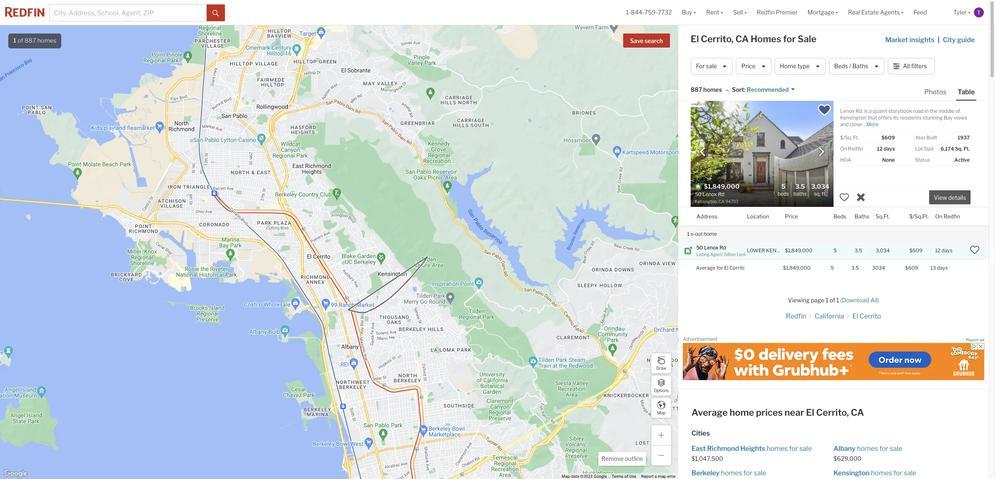 Task type: describe. For each thing, give the bounding box(es) containing it.
view details
[[934, 194, 967, 202]]

real estate agents ▾ link
[[849, 0, 904, 25]]

$609 for 3034
[[906, 265, 919, 271]]

mortgage ▾
[[808, 9, 839, 16]]

1 vertical spatial kensington
[[834, 470, 870, 478]]

3.5 baths
[[794, 183, 807, 197]]

0 vertical spatial on redfin
[[841, 146, 864, 152]]

mortgage
[[808, 9, 835, 16]]

redfin down view details
[[944, 213, 961, 220]]

homes for kensington homes for sale
[[872, 470, 893, 478]]

california
[[815, 313, 845, 321]]

rd
[[720, 245, 727, 251]]

0 horizontal spatial price
[[742, 63, 756, 70]]

for inside albany homes for sale $629,000
[[880, 446, 889, 453]]

$609 for 3,034
[[910, 248, 923, 254]]

/
[[850, 63, 852, 70]]

gillian
[[725, 252, 736, 257]]

ft. for 6,174
[[964, 146, 970, 152]]

insights
[[910, 36, 935, 44]]

rent
[[707, 9, 720, 16]]

a inside lenox rd. is a quaint storybook road in the middle of kensington that offers its residents stunning bay views and close ...
[[870, 108, 872, 114]]

bay
[[945, 115, 953, 121]]

$/sq. ft.
[[841, 135, 860, 141]]

photo of 50 lenox rd, kensington, ca 94707 image
[[691, 101, 834, 207]]

on redfin button
[[936, 208, 961, 226]]

1 vertical spatial ca
[[851, 408, 865, 419]]

baths inside "button"
[[853, 63, 869, 70]]

1 vertical spatial cerrito,
[[817, 408, 850, 419]]

el down buy ▾ button
[[691, 34, 699, 44]]

market insights link
[[886, 27, 935, 45]]

1-
[[626, 9, 631, 16]]

x-
[[691, 231, 695, 237]]

5 for 3,034
[[834, 248, 837, 254]]

lenox rd. is a quaint storybook road in the middle of kensington that offers its residents stunning bay views and close ...
[[841, 108, 968, 128]]

favorite this home image
[[970, 245, 980, 255]]

beds / baths button
[[829, 58, 885, 75]]

ad
[[980, 338, 985, 343]]

draw
[[657, 366, 667, 371]]

1 vertical spatial beds
[[778, 191, 790, 197]]

lower
[[748, 248, 766, 254]]

on inside button
[[936, 213, 943, 220]]

844-
[[631, 9, 645, 16]]

mortgage ▾ button
[[808, 0, 839, 25]]

lot
[[916, 146, 924, 152]]

3.5 for 3034
[[852, 265, 859, 271]]

leslie
[[737, 252, 749, 257]]

0 horizontal spatial on
[[841, 146, 847, 152]]

save
[[631, 37, 644, 44]]

report a map error
[[642, 475, 676, 479]]

•
[[727, 87, 728, 94]]

map region
[[0, 12, 770, 480]]

all filters button
[[888, 58, 936, 75]]

report a map error link
[[642, 475, 676, 479]]

redfin down viewing
[[787, 313, 807, 321]]

google
[[594, 475, 607, 479]]

market insights | city guide
[[886, 36, 975, 44]]

lot size
[[916, 146, 934, 152]]

prices
[[757, 408, 783, 419]]

sq.ft. button
[[876, 208, 890, 226]]

terms of use
[[612, 475, 637, 479]]

remove
[[602, 456, 624, 463]]

favorite this home image
[[840, 193, 850, 203]]

sale for albany homes for sale $629,000
[[890, 446, 903, 453]]

3,034 for 3,034 sq. ft.
[[812, 183, 830, 191]]

1 horizontal spatial 12 days
[[936, 248, 953, 254]]

remove outline button
[[599, 453, 646, 467]]

view
[[934, 194, 948, 202]]

▾ for buy ▾
[[694, 9, 697, 16]]

close
[[850, 121, 863, 128]]

average home prices near el cerrito, ca
[[692, 408, 865, 419]]

5 inside 5 beds
[[782, 183, 786, 191]]

$/sq.ft. button
[[910, 208, 929, 226]]

google image
[[2, 469, 29, 480]]

estate
[[862, 9, 880, 16]]

el cerrito
[[853, 313, 882, 321]]

13
[[931, 265, 937, 271]]

status
[[916, 157, 931, 163]]

sell ▾ button
[[729, 0, 752, 25]]

0 horizontal spatial a
[[655, 475, 657, 479]]

beds for beds / baths
[[835, 63, 849, 70]]

|
[[939, 36, 940, 44]]

real estate agents ▾
[[849, 9, 904, 16]]

13 days
[[931, 265, 949, 271]]

real
[[849, 9, 861, 16]]

0 horizontal spatial price button
[[737, 58, 772, 75]]

lenox inside lenox rd. is a quaint storybook road in the middle of kensington that offers its residents stunning bay views and close ...
[[841, 108, 855, 114]]

search
[[645, 37, 663, 44]]

average for average for el cerrito:
[[697, 265, 716, 272]]

1 horizontal spatial 12
[[936, 248, 941, 254]]

home type
[[781, 63, 810, 70]]

east
[[692, 446, 706, 453]]

premier
[[776, 9, 798, 16]]

favorite button checkbox
[[818, 103, 832, 117]]

recommended button
[[746, 86, 796, 94]]

▾ for tyler ▾
[[969, 9, 971, 16]]

6,174
[[941, 146, 955, 152]]

cerrito
[[860, 313, 882, 321]]

viewing
[[789, 297, 810, 304]]

sell
[[734, 9, 743, 16]]

map for map
[[658, 411, 666, 416]]

photos button
[[923, 88, 957, 100]]

1 vertical spatial price
[[786, 213, 799, 220]]

homes inside east richmond heights homes for sale $1,047,500
[[767, 446, 788, 453]]

0 vertical spatial cerrito,
[[701, 34, 734, 44]]

(download all) link
[[841, 297, 880, 304]]

1 vertical spatial price button
[[786, 208, 799, 226]]

0 horizontal spatial 887
[[25, 37, 36, 44]]

california link
[[815, 313, 845, 321]]

el cerrito link
[[853, 313, 882, 321]]

save search button
[[623, 34, 670, 48]]

▾ for mortgage ▾
[[836, 9, 839, 16]]

$629,000
[[834, 456, 862, 463]]

average for average home prices near el cerrito, ca
[[692, 408, 728, 419]]

ft. for 3,034
[[822, 191, 827, 197]]

map for map data ©2023 google
[[562, 475, 570, 479]]

sale inside for sale button
[[707, 63, 717, 70]]

remove x-out image
[[857, 193, 866, 203]]

sale inside east richmond heights homes for sale $1,047,500
[[800, 446, 812, 453]]

50 lenox rd listing agent: gillian leslie lower kensington
[[697, 245, 800, 257]]

filters
[[912, 63, 928, 70]]

3034
[[873, 265, 886, 271]]

buy ▾
[[682, 9, 697, 16]]

6,174 sq. ft.
[[941, 146, 970, 152]]

user photo image
[[975, 7, 985, 17]]

error
[[668, 475, 676, 479]]

homes
[[751, 34, 782, 44]]

0 vertical spatial $609
[[882, 135, 895, 141]]

use
[[630, 475, 637, 479]]

offers
[[879, 115, 893, 121]]

and
[[841, 121, 849, 128]]

viewing page 1 of 1 (download all)
[[789, 297, 880, 304]]



Task type: vqa. For each thing, say whether or not it's contained in the screenshot.
bottom On
yes



Task type: locate. For each thing, give the bounding box(es) containing it.
1 vertical spatial sq.
[[815, 191, 821, 197]]

5 ▾ from the left
[[902, 9, 904, 16]]

1 horizontal spatial lenox
[[841, 108, 855, 114]]

el cerrito, ca homes for sale
[[691, 34, 817, 44]]

kensington homes for sale
[[834, 470, 917, 478]]

outline
[[625, 456, 644, 463]]

days right 13
[[938, 265, 949, 271]]

0 vertical spatial report
[[967, 338, 979, 343]]

near
[[785, 408, 805, 419]]

address button
[[697, 208, 718, 226]]

1 vertical spatial map
[[562, 475, 570, 479]]

ft. left favorite this home icon
[[822, 191, 827, 197]]

favorite button image
[[818, 103, 832, 117]]

0 vertical spatial ca
[[736, 34, 749, 44]]

0 vertical spatial price button
[[737, 58, 772, 75]]

▾
[[694, 9, 697, 16], [721, 9, 724, 16], [745, 9, 747, 16], [836, 9, 839, 16], [902, 9, 904, 16], [969, 9, 971, 16]]

sq.ft.
[[876, 213, 890, 220]]

$609
[[882, 135, 895, 141], [910, 248, 923, 254], [906, 265, 919, 271]]

3 ▾ from the left
[[745, 9, 747, 16]]

a
[[870, 108, 872, 114], [655, 475, 657, 479]]

lenox up agent:
[[705, 245, 719, 251]]

0 horizontal spatial home
[[704, 231, 717, 237]]

days
[[884, 146, 895, 152], [942, 248, 953, 254], [938, 265, 949, 271]]

report left map on the right
[[642, 475, 654, 479]]

next button image
[[818, 148, 826, 156]]

0 vertical spatial 3.5
[[796, 183, 806, 191]]

map button
[[651, 398, 672, 419]]

1-844-759-7732 link
[[626, 9, 672, 16]]

1 horizontal spatial price button
[[786, 208, 799, 226]]

1 vertical spatial 3,034
[[876, 248, 890, 254]]

details
[[949, 194, 967, 202]]

of inside lenox rd. is a quaint storybook road in the middle of kensington that offers its residents stunning bay views and close ...
[[956, 108, 961, 114]]

2 horizontal spatial ft.
[[964, 146, 970, 152]]

0 horizontal spatial 12
[[878, 146, 883, 152]]

price down 5 beds
[[786, 213, 799, 220]]

▾ for sell ▾
[[745, 9, 747, 16]]

▾ right sell
[[745, 9, 747, 16]]

5 for 3034
[[831, 265, 835, 271]]

0 horizontal spatial 12 days
[[878, 146, 895, 152]]

0 vertical spatial ft.
[[854, 135, 860, 141]]

0 horizontal spatial ft.
[[822, 191, 827, 197]]

$609 down offers
[[882, 135, 895, 141]]

sale inside albany homes for sale $629,000
[[890, 446, 903, 453]]

el left cerrito
[[853, 313, 859, 321]]

▾ for rent ▾
[[721, 9, 724, 16]]

kensington down $629,000
[[834, 470, 870, 478]]

0 horizontal spatial cerrito,
[[701, 34, 734, 44]]

▾ inside dropdown button
[[902, 9, 904, 16]]

views
[[955, 115, 968, 121]]

price button up :
[[737, 58, 772, 75]]

1 vertical spatial $609
[[910, 248, 923, 254]]

baths down remove x-out "image" at the right of the page
[[855, 213, 870, 220]]

2 vertical spatial $609
[[906, 265, 919, 271]]

0 vertical spatial 5
[[782, 183, 786, 191]]

cities heading
[[692, 430, 976, 439]]

1 ▾ from the left
[[694, 9, 697, 16]]

2 vertical spatial 3.5
[[852, 265, 859, 271]]

for up the kensington homes for sale
[[880, 446, 889, 453]]

ft. right '$/sq.'
[[854, 135, 860, 141]]

0 horizontal spatial on redfin
[[841, 146, 864, 152]]

lenox left rd.
[[841, 108, 855, 114]]

all filters
[[904, 63, 928, 70]]

$609 left 13
[[906, 265, 919, 271]]

1 vertical spatial 3.5
[[855, 248, 863, 254]]

home left prices
[[730, 408, 755, 419]]

ft. inside 3,034 sq. ft.
[[822, 191, 827, 197]]

City, Address, School, Agent, ZIP search field
[[50, 5, 207, 21]]

0 vertical spatial $1,849,000
[[786, 248, 813, 254]]

cerrito, up cities heading
[[817, 408, 850, 419]]

days up the none
[[884, 146, 895, 152]]

heights
[[741, 446, 766, 453]]

12 days up 13 days
[[936, 248, 953, 254]]

1 vertical spatial days
[[942, 248, 953, 254]]

kensington up close
[[841, 115, 867, 121]]

3,034 right 3.5 baths
[[812, 183, 830, 191]]

baths right 5 beds
[[794, 191, 807, 197]]

size
[[925, 146, 934, 152]]

map down options
[[658, 411, 666, 416]]

for down east richmond heights homes for sale $1,047,500
[[744, 470, 753, 478]]

2 vertical spatial baths
[[855, 213, 870, 220]]

homes inside albany homes for sale $629,000
[[858, 446, 879, 453]]

el left cerrito:
[[725, 265, 729, 272]]

on redfin down $/sq. ft.
[[841, 146, 864, 152]]

0 horizontal spatial lenox
[[705, 245, 719, 251]]

$/sq.ft.
[[910, 213, 929, 220]]

1 of 887 homes
[[13, 37, 56, 44]]

draw button
[[651, 353, 672, 374]]

3,034 up the 3034
[[876, 248, 890, 254]]

quaint
[[873, 108, 888, 114]]

5 beds
[[778, 183, 790, 197]]

0 vertical spatial average
[[697, 265, 716, 272]]

0 vertical spatial a
[[870, 108, 872, 114]]

0 vertical spatial price
[[742, 63, 756, 70]]

2 ▾ from the left
[[721, 9, 724, 16]]

beds button
[[834, 208, 847, 226]]

days for 3,034
[[942, 248, 953, 254]]

albany homes for sale $629,000
[[834, 446, 903, 463]]

average down listing
[[697, 265, 716, 272]]

1
[[13, 37, 16, 44], [688, 231, 690, 237], [826, 297, 829, 304], [837, 297, 840, 304]]

homes for berkeley homes for sale
[[722, 470, 743, 478]]

0 horizontal spatial report
[[642, 475, 654, 479]]

1 vertical spatial a
[[655, 475, 657, 479]]

feed
[[914, 9, 928, 16]]

its
[[894, 115, 899, 121]]

1 horizontal spatial report
[[967, 338, 979, 343]]

type
[[798, 63, 810, 70]]

12 up the none
[[878, 146, 883, 152]]

for inside east richmond heights homes for sale $1,047,500
[[790, 446, 799, 453]]

12
[[878, 146, 883, 152], [936, 248, 941, 254]]

view details button
[[930, 191, 971, 205]]

1 vertical spatial baths
[[794, 191, 807, 197]]

home right out
[[704, 231, 717, 237]]

1 horizontal spatial on redfin
[[936, 213, 961, 220]]

0 vertical spatial lenox
[[841, 108, 855, 114]]

options
[[654, 388, 669, 393]]

for down the near at the bottom right of the page
[[790, 446, 799, 453]]

$1,849,000 for 3,034
[[786, 248, 813, 254]]

redfin down $/sq. ft.
[[849, 146, 864, 152]]

a left map on the right
[[655, 475, 657, 479]]

sq. inside 3,034 sq. ft.
[[815, 191, 821, 197]]

1 vertical spatial on redfin
[[936, 213, 961, 220]]

sq. right 3.5 baths
[[815, 191, 821, 197]]

kensington inside lenox rd. is a quaint storybook road in the middle of kensington that offers its residents stunning bay views and close ...
[[841, 115, 867, 121]]

real estate agents ▾ button
[[844, 0, 909, 25]]

3.5 for 3,034
[[855, 248, 863, 254]]

ft. down the 1937
[[964, 146, 970, 152]]

map left data
[[562, 475, 570, 479]]

mortgage ▾ button
[[803, 0, 844, 25]]

0 vertical spatial sq.
[[956, 146, 963, 152]]

1 horizontal spatial cerrito,
[[817, 408, 850, 419]]

average
[[697, 265, 716, 272], [692, 408, 728, 419]]

0 horizontal spatial map
[[562, 475, 570, 479]]

887 inside 887 homes •
[[691, 86, 703, 93]]

1 vertical spatial report
[[642, 475, 654, 479]]

1 horizontal spatial 887
[[691, 86, 703, 93]]

1 vertical spatial on
[[936, 213, 943, 220]]

cities
[[692, 430, 710, 438]]

5 up viewing page 1 of 1 (download all)
[[831, 265, 835, 271]]

sale for berkeley homes for sale
[[754, 470, 767, 478]]

ca up cities heading
[[851, 408, 865, 419]]

out
[[695, 231, 703, 237]]

on down view
[[936, 213, 943, 220]]

4 ▾ from the left
[[836, 9, 839, 16]]

sq. right 6,174
[[956, 146, 963, 152]]

report ad
[[967, 338, 985, 343]]

redfin premier button
[[752, 0, 803, 25]]

buy ▾ button
[[682, 0, 697, 25]]

(download
[[841, 297, 870, 304]]

1 horizontal spatial a
[[870, 108, 872, 114]]

7732
[[658, 9, 672, 16]]

1 horizontal spatial 3,034
[[876, 248, 890, 254]]

3,034 for 3,034
[[876, 248, 890, 254]]

redfin left premier
[[757, 9, 775, 16]]

759-
[[645, 9, 658, 16]]

for sale button
[[691, 58, 733, 75]]

table
[[958, 88, 975, 96]]

data
[[571, 475, 580, 479]]

6 ▾ from the left
[[969, 9, 971, 16]]

submit search image
[[213, 10, 219, 16]]

average up cities
[[692, 408, 728, 419]]

12 days
[[878, 146, 895, 152], [936, 248, 953, 254]]

▾ right agents
[[902, 9, 904, 16]]

beds for beds 'button'
[[834, 213, 847, 220]]

on redfin down view details
[[936, 213, 961, 220]]

1 vertical spatial 5
[[834, 248, 837, 254]]

©2023
[[581, 475, 593, 479]]

homes for 887 homes •
[[704, 86, 722, 93]]

0 vertical spatial on
[[841, 146, 847, 152]]

▾ right tyler
[[969, 9, 971, 16]]

0 vertical spatial map
[[658, 411, 666, 416]]

1 vertical spatial 12 days
[[936, 248, 953, 254]]

ca left homes
[[736, 34, 749, 44]]

2 vertical spatial 5
[[831, 265, 835, 271]]

lenox inside "50 lenox rd listing agent: gillian leslie lower kensington"
[[705, 245, 719, 251]]

on up hoa
[[841, 146, 847, 152]]

▾ right rent
[[721, 9, 724, 16]]

sale for kensington homes for sale
[[904, 470, 917, 478]]

agent:
[[711, 252, 724, 257]]

1-844-759-7732
[[626, 9, 672, 16]]

year built
[[916, 135, 938, 141]]

0 horizontal spatial ca
[[736, 34, 749, 44]]

report inside button
[[967, 338, 979, 343]]

1 horizontal spatial on
[[936, 213, 943, 220]]

5 down beds 'button'
[[834, 248, 837, 254]]

cerrito, down rent ▾ button
[[701, 34, 734, 44]]

1 horizontal spatial price
[[786, 213, 799, 220]]

on
[[841, 146, 847, 152], [936, 213, 943, 220]]

0 vertical spatial kensington
[[841, 115, 867, 121]]

2 vertical spatial days
[[938, 265, 949, 271]]

buy
[[682, 9, 693, 16]]

report for report ad
[[967, 338, 979, 343]]

heading
[[695, 183, 763, 205]]

1 horizontal spatial sq.
[[956, 146, 963, 152]]

3.5 inside 3.5 baths
[[796, 183, 806, 191]]

sale
[[798, 34, 817, 44]]

rent ▾
[[707, 9, 724, 16]]

887 homes •
[[691, 86, 728, 94]]

0 vertical spatial 12
[[878, 146, 883, 152]]

el right the near at the bottom right of the page
[[807, 408, 815, 419]]

0 horizontal spatial 3,034
[[812, 183, 830, 191]]

homes for albany homes for sale $629,000
[[858, 446, 879, 453]]

address
[[697, 213, 718, 220]]

table button
[[957, 88, 977, 101]]

3,034
[[812, 183, 830, 191], [876, 248, 890, 254]]

0 vertical spatial 12 days
[[878, 146, 895, 152]]

1 horizontal spatial home
[[730, 408, 755, 419]]

1 vertical spatial 12
[[936, 248, 941, 254]]

for
[[784, 34, 796, 44], [717, 265, 724, 272], [790, 446, 799, 453], [880, 446, 889, 453], [744, 470, 753, 478], [894, 470, 903, 478]]

0 vertical spatial 3,034
[[812, 183, 830, 191]]

▾ right mortgage
[[836, 9, 839, 16]]

2 vertical spatial beds
[[834, 213, 847, 220]]

listing
[[697, 252, 710, 257]]

buy ▾ button
[[677, 0, 702, 25]]

beds inside "button"
[[835, 63, 849, 70]]

for left sale
[[784, 34, 796, 44]]

more link
[[867, 121, 879, 128]]

3.5 right 5 beds
[[796, 183, 806, 191]]

homes inside 887 homes •
[[704, 86, 722, 93]]

beds left 3.5 baths
[[778, 191, 790, 197]]

page
[[812, 297, 825, 304]]

$1,849,000 for 3034
[[784, 265, 811, 271]]

sq. for 3,034
[[815, 191, 821, 197]]

$1,047,500
[[692, 456, 724, 463]]

2 vertical spatial ft.
[[822, 191, 827, 197]]

baths right / on the top
[[853, 63, 869, 70]]

map inside button
[[658, 411, 666, 416]]

price up :
[[742, 63, 756, 70]]

$609 down $/sq.ft. button
[[910, 248, 923, 254]]

0 vertical spatial days
[[884, 146, 895, 152]]

...
[[864, 121, 867, 128]]

0 horizontal spatial sq.
[[815, 191, 821, 197]]

price button down 5 beds
[[786, 208, 799, 226]]

1 vertical spatial $1,849,000
[[784, 265, 811, 271]]

days up 13 days
[[942, 248, 953, 254]]

1 vertical spatial 887
[[691, 86, 703, 93]]

map data ©2023 google
[[562, 475, 607, 479]]

5
[[782, 183, 786, 191], [834, 248, 837, 254], [831, 265, 835, 271]]

sq.
[[956, 146, 963, 152], [815, 191, 821, 197]]

ca
[[736, 34, 749, 44], [851, 408, 865, 419]]

1 horizontal spatial ft.
[[854, 135, 860, 141]]

none
[[883, 157, 895, 163]]

report left ad
[[967, 338, 979, 343]]

days for 3034
[[938, 265, 949, 271]]

for down albany homes for sale $629,000
[[894, 470, 903, 478]]

the
[[931, 108, 938, 114]]

all
[[904, 63, 911, 70]]

12 days up the none
[[878, 146, 895, 152]]

1 vertical spatial ft.
[[964, 146, 970, 152]]

1 vertical spatial home
[[730, 408, 755, 419]]

1 vertical spatial lenox
[[705, 245, 719, 251]]

$1,849,000
[[786, 248, 813, 254], [784, 265, 811, 271]]

3.5 down baths button
[[855, 248, 863, 254]]

redfin link
[[787, 313, 807, 321]]

agents
[[881, 9, 900, 16]]

0 vertical spatial beds
[[835, 63, 849, 70]]

12 up 13 days
[[936, 248, 941, 254]]

beds down favorite this home icon
[[834, 213, 847, 220]]

a right is at right
[[870, 108, 872, 114]]

more
[[867, 121, 879, 128]]

for down agent:
[[717, 265, 724, 272]]

ad region
[[683, 343, 985, 381]]

average for el cerrito:
[[697, 265, 747, 272]]

previous button image
[[699, 148, 707, 156]]

city guide link
[[944, 35, 977, 45]]

report for report a map error
[[642, 475, 654, 479]]

0 vertical spatial home
[[704, 231, 717, 237]]

5 left 3.5 baths
[[782, 183, 786, 191]]

1 horizontal spatial ca
[[851, 408, 865, 419]]

1 vertical spatial average
[[692, 408, 728, 419]]

beds left / on the top
[[835, 63, 849, 70]]

0 vertical spatial baths
[[853, 63, 869, 70]]

0 vertical spatial 887
[[25, 37, 36, 44]]

3.5 left the 3034
[[852, 265, 859, 271]]

▾ right buy
[[694, 9, 697, 16]]

sq. for 6,174
[[956, 146, 963, 152]]

1 horizontal spatial map
[[658, 411, 666, 416]]



